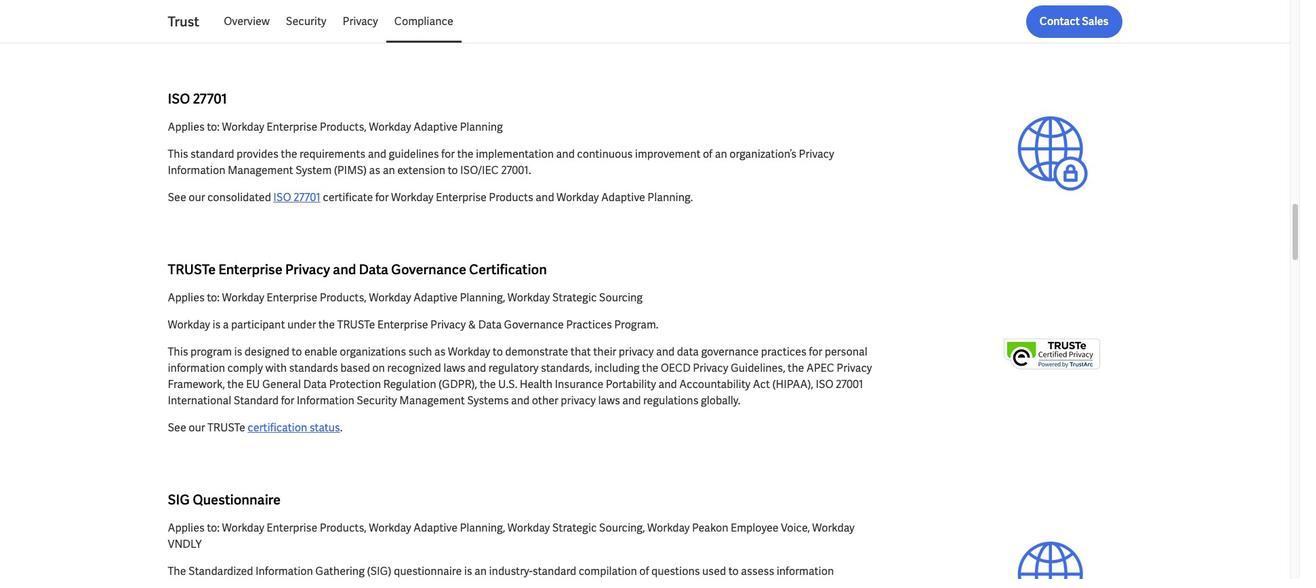 Task type: locate. For each thing, give the bounding box(es) containing it.
see left consolidated
[[168, 191, 186, 205]]

2 vertical spatial see
[[168, 421, 186, 435]]

2 see from the top
[[168, 191, 186, 205]]

to left "iso/iec"
[[448, 163, 458, 178]]

information
[[168, 361, 225, 376], [777, 565, 834, 579]]

enterprise
[[267, 120, 318, 134], [436, 191, 487, 205], [218, 261, 283, 279], [267, 291, 318, 305], [378, 318, 428, 332], [267, 521, 318, 536]]

1 vertical spatial security
[[357, 394, 397, 408]]

3 our from the top
[[189, 421, 205, 435]]

data up applies to: workday enterprise products, workday adaptive planning, workday strategic sourcing
[[359, 261, 389, 279]]

0 horizontal spatial of
[[640, 565, 649, 579]]

iso down apec
[[816, 378, 834, 392]]

this
[[168, 147, 188, 161], [168, 345, 188, 359]]

1 products, from the top
[[320, 120, 367, 134]]

program
[[191, 345, 232, 359]]

security down protection
[[357, 394, 397, 408]]

1 vertical spatial is
[[234, 345, 242, 359]]

applies inside applies to: workday enterprise products, workday adaptive planning, workday strategic sourcing, workday peakon employee voice, workday vndly
[[168, 521, 205, 536]]

of
[[703, 147, 713, 161], [640, 565, 649, 579]]

1 see from the top
[[168, 20, 186, 34]]

1 horizontal spatial standard
[[533, 565, 577, 579]]

the up (hipaa),
[[788, 361, 804, 376]]

standard left compilation
[[533, 565, 577, 579]]

compliance
[[395, 14, 453, 28]]

to inside "the standardized information gathering (sig) questionnaire is an industry-standard compilation of questions used to assess information"
[[729, 565, 739, 579]]

and left the continuous
[[556, 147, 575, 161]]

2 products, from the top
[[320, 291, 367, 305]]

applies up vndly
[[168, 521, 205, 536]]

enterprise up participant
[[218, 261, 283, 279]]

strategic up practices
[[552, 291, 597, 305]]

privacy right the 'security' link
[[343, 14, 378, 28]]

0 vertical spatial security
[[286, 14, 327, 28]]

this inside this standard provides the requirements and guidelines for the implementation and continuous improvement of an organization's privacy information management system (pims) as an extension to iso/iec 27001.
[[168, 147, 188, 161]]

standard
[[191, 147, 234, 161], [533, 565, 577, 579]]

products, for iso 27701
[[320, 120, 367, 134]]

management down provides
[[228, 163, 293, 178]]

governance
[[391, 261, 467, 279], [504, 318, 564, 332]]

1 vertical spatial certificate
[[323, 191, 373, 205]]

0 vertical spatial is
[[213, 318, 221, 332]]

strategic left sourcing, on the bottom left of the page
[[552, 521, 597, 536]]

2 planning, from the top
[[460, 521, 505, 536]]

1 horizontal spatial information
[[777, 565, 834, 579]]

1 horizontal spatial management
[[400, 394, 465, 408]]

is up comply
[[234, 345, 242, 359]]

is
[[213, 318, 221, 332], [234, 345, 242, 359], [464, 565, 472, 579]]

privacy right organization's
[[799, 147, 835, 161]]

enterprise down "iso/iec"
[[436, 191, 487, 205]]

0 vertical spatial applies
[[168, 120, 205, 134]]

1 horizontal spatial iso
[[274, 191, 291, 205]]

governance up applies to: workday enterprise products, workday adaptive planning, workday strategic sourcing
[[391, 261, 467, 279]]

strategic
[[552, 291, 597, 305], [552, 521, 597, 536]]

security
[[286, 14, 327, 28], [357, 394, 397, 408]]

adaptive up guidelines
[[414, 120, 458, 134]]

information
[[168, 163, 225, 178], [297, 394, 355, 408], [256, 565, 313, 579]]

1 vertical spatial laws
[[598, 394, 620, 408]]

to: inside applies to: workday enterprise products, workday adaptive planning, workday strategic sourcing, workday peakon employee voice, workday vndly
[[207, 521, 220, 536]]

0 horizontal spatial information
[[168, 361, 225, 376]]

requirements
[[300, 147, 366, 161]]

information down voice,
[[777, 565, 834, 579]]

see for see our
[[168, 20, 186, 34]]

2 vertical spatial iso
[[816, 378, 834, 392]]

our for truste
[[189, 421, 205, 435]]

under
[[287, 318, 316, 332]]

eu
[[246, 378, 260, 392]]

planning, up "&"
[[460, 291, 505, 305]]

globe lock icon image
[[982, 0, 1123, 28], [982, 102, 1123, 204], [982, 528, 1123, 580]]

see left "iso 27018" link
[[168, 20, 186, 34]]

privacy down insurance in the left of the page
[[561, 394, 596, 408]]

products, up gathering
[[320, 521, 367, 536]]

0 vertical spatial standard
[[191, 147, 234, 161]]

adaptive up questionnaire
[[414, 521, 458, 536]]

2 vertical spatial data
[[303, 378, 327, 392]]

applies up program
[[168, 291, 205, 305]]

0 horizontal spatial security
[[286, 14, 327, 28]]

adaptive for truste enterprise privacy and data governance certification
[[414, 291, 458, 305]]

information up framework,
[[168, 361, 225, 376]]

1 vertical spatial standard
[[533, 565, 577, 579]]

2 this from the top
[[168, 345, 188, 359]]

our left "iso 27018" link
[[189, 20, 205, 34]]

2 horizontal spatial an
[[715, 147, 727, 161]]

adaptive inside applies to: workday enterprise products, workday adaptive planning, workday strategic sourcing, workday peakon employee voice, workday vndly
[[414, 521, 458, 536]]

0 vertical spatial privacy
[[619, 345, 654, 359]]

0 vertical spatial this
[[168, 147, 188, 161]]

1 horizontal spatial certificate
[[323, 191, 373, 205]]

1 strategic from the top
[[552, 291, 597, 305]]

products, for truste enterprise privacy and data governance certification
[[320, 291, 367, 305]]

1 vertical spatial planning,
[[460, 521, 505, 536]]

the left eu
[[227, 378, 244, 392]]

2 vertical spatial to:
[[207, 521, 220, 536]]

as right (pims)
[[369, 163, 381, 178]]

information up the status
[[297, 394, 355, 408]]

their
[[594, 345, 617, 359]]

sig questionnaire
[[168, 492, 281, 509]]

as inside this standard provides the requirements and guidelines for the implementation and continuous improvement of an organization's privacy information management system (pims) as an extension to iso/iec 27001.
[[369, 163, 381, 178]]

governance up demonstrate
[[504, 318, 564, 332]]

planning.
[[648, 191, 693, 205]]

governance
[[702, 345, 759, 359]]

and right products
[[536, 191, 554, 205]]

systems
[[467, 394, 509, 408]]

to
[[448, 163, 458, 178], [292, 345, 302, 359], [493, 345, 503, 359], [729, 565, 739, 579]]

that
[[571, 345, 591, 359]]

this program is designed to enable organizations such as workday to demonstrate that their privacy and data governance practices for personal information comply with standards based on recognized laws and regulatory standards, including the oecd privacy guidelines, the apec privacy framework, the eu general data protection regulation (gdpr), the u.s. health insurance portability and accountability act (hipaa), iso 27001 international standard for information security management systems and other privacy laws and regulations globally.
[[168, 345, 872, 408]]

our down the international
[[189, 421, 205, 435]]

see for see our truste
[[168, 421, 186, 435]]

1 horizontal spatial privacy
[[619, 345, 654, 359]]

planning,
[[460, 291, 505, 305], [460, 521, 505, 536]]

workday up (sig)
[[369, 521, 411, 536]]

27001
[[836, 378, 864, 392]]

questionnaire
[[193, 492, 281, 509]]

1 vertical spatial applies
[[168, 291, 205, 305]]

1 vertical spatial products,
[[320, 291, 367, 305]]

2 globe lock icon image from the top
[[982, 102, 1123, 204]]

implementation
[[476, 147, 554, 161]]

1 vertical spatial see
[[168, 191, 186, 205]]

assess
[[741, 565, 775, 579]]

1 horizontal spatial security
[[357, 394, 397, 408]]

is inside this program is designed to enable organizations such as workday to demonstrate that their privacy and data governance practices for personal information comply with standards based on recognized laws and regulatory standards, including the oecd privacy guidelines, the apec privacy framework, the eu general data protection regulation (gdpr), the u.s. health insurance portability and accountability act (hipaa), iso 27001 international standard for information security management systems and other privacy laws and regulations globally.
[[234, 345, 242, 359]]

1 vertical spatial as
[[435, 345, 446, 359]]

and down u.s.
[[511, 394, 530, 408]]

0 vertical spatial products,
[[320, 120, 367, 134]]

planning, inside applies to: workday enterprise products, workday adaptive planning, workday strategic sourcing, workday peakon employee voice, workday vndly
[[460, 521, 505, 536]]

1 our from the top
[[189, 20, 205, 34]]

privacy inside menu
[[343, 14, 378, 28]]

0 horizontal spatial iso
[[207, 20, 225, 34]]

0 horizontal spatial laws
[[444, 361, 466, 376]]

of left questions at the bottom
[[640, 565, 649, 579]]

globe lock icon image for sig questionnaire
[[982, 528, 1123, 580]]

iso
[[207, 20, 225, 34], [274, 191, 291, 205], [816, 378, 834, 392]]

strategic inside applies to: workday enterprise products, workday adaptive planning, workday strategic sourcing, workday peakon employee voice, workday vndly
[[552, 521, 597, 536]]

extension
[[397, 163, 446, 178]]

improvement
[[635, 147, 701, 161]]

protection
[[329, 378, 381, 392]]

see down the international
[[168, 421, 186, 435]]

0 vertical spatial management
[[228, 163, 293, 178]]

0 horizontal spatial as
[[369, 163, 381, 178]]

such
[[409, 345, 432, 359]]

0 vertical spatial planning,
[[460, 291, 505, 305]]

1 vertical spatial to:
[[207, 291, 220, 305]]

1 vertical spatial iso
[[274, 191, 291, 205]]

workday down the continuous
[[557, 191, 599, 205]]

planning, up "the standardized information gathering (sig) questionnaire is an industry-standard compilation of questions used to assess information"
[[460, 521, 505, 536]]

an down guidelines
[[383, 163, 395, 178]]

to:
[[207, 120, 220, 134], [207, 291, 220, 305], [207, 521, 220, 536]]

1 globe lock icon image from the top
[[982, 0, 1123, 28]]

data
[[677, 345, 699, 359]]

iso 27701 link
[[274, 191, 321, 205]]

2 strategic from the top
[[552, 521, 597, 536]]

0 vertical spatial globe lock icon image
[[982, 0, 1123, 28]]

this left program
[[168, 345, 188, 359]]

as
[[369, 163, 381, 178], [435, 345, 446, 359]]

3 to: from the top
[[207, 521, 220, 536]]

and down portability
[[623, 394, 641, 408]]

to: for truste enterprise privacy and data governance certification
[[207, 291, 220, 305]]

1 vertical spatial strategic
[[552, 521, 597, 536]]

this down iso 27701
[[168, 147, 188, 161]]

workday
[[222, 120, 264, 134], [369, 120, 411, 134], [391, 191, 434, 205], [557, 191, 599, 205], [222, 291, 264, 305], [369, 291, 411, 305], [508, 291, 550, 305], [168, 318, 210, 332], [448, 345, 491, 359], [222, 521, 264, 536], [369, 521, 411, 536], [508, 521, 550, 536], [648, 521, 690, 536], [813, 521, 855, 536]]

0 horizontal spatial an
[[383, 163, 395, 178]]

0 horizontal spatial certificate
[[257, 20, 307, 34]]

1 vertical spatial information
[[777, 565, 834, 579]]

other
[[532, 394, 559, 408]]

see our iso 27018 certificate for vndly.
[[168, 20, 361, 34]]

2 horizontal spatial data
[[478, 318, 502, 332]]

data right "&"
[[478, 318, 502, 332]]

sourcing
[[599, 291, 643, 305]]

1 horizontal spatial of
[[703, 147, 713, 161]]

and
[[368, 147, 387, 161], [556, 147, 575, 161], [536, 191, 554, 205], [333, 261, 356, 279], [656, 345, 675, 359], [468, 361, 486, 376], [659, 378, 677, 392], [511, 394, 530, 408], [623, 394, 641, 408]]

0 vertical spatial of
[[703, 147, 713, 161]]

2 vertical spatial our
[[189, 421, 205, 435]]

0 horizontal spatial governance
[[391, 261, 467, 279]]

laws
[[444, 361, 466, 376], [598, 394, 620, 408]]

questions
[[652, 565, 700, 579]]

0 vertical spatial information
[[168, 163, 225, 178]]

to: down sig questionnaire
[[207, 521, 220, 536]]

privacy
[[619, 345, 654, 359], [561, 394, 596, 408]]

1 to: from the top
[[207, 120, 220, 134]]

applies to: workday enterprise products, workday adaptive planning, workday strategic sourcing
[[168, 291, 643, 305]]

products, up requirements
[[320, 120, 367, 134]]

1 vertical spatial information
[[297, 394, 355, 408]]

2 vertical spatial applies
[[168, 521, 205, 536]]

0 horizontal spatial is
[[213, 318, 221, 332]]

to: down iso 27701
[[207, 120, 220, 134]]

2 vertical spatial globe lock icon image
[[982, 528, 1123, 580]]

0 vertical spatial laws
[[444, 361, 466, 376]]

planning, for truste enterprise privacy and data governance certification
[[460, 291, 505, 305]]

see
[[168, 20, 186, 34], [168, 191, 186, 205], [168, 421, 186, 435]]

0 horizontal spatial standard
[[191, 147, 234, 161]]

privacy inside this standard provides the requirements and guidelines for the implementation and continuous improvement of an organization's privacy information management system (pims) as an extension to iso/iec 27001.
[[799, 147, 835, 161]]

to: for iso 27701
[[207, 120, 220, 134]]

this for this standard provides the requirements and guidelines for the implementation and continuous improvement of an organization's privacy information management system (pims) as an extension to iso/iec 27001.
[[168, 147, 188, 161]]

accountability
[[680, 378, 751, 392]]

workday down questionnaire
[[222, 521, 264, 536]]

adaptive left the "planning."
[[602, 191, 646, 205]]

0 vertical spatial an
[[715, 147, 727, 161]]

participant
[[231, 318, 285, 332]]

as right such
[[435, 345, 446, 359]]

applies for sig questionnaire
[[168, 521, 205, 536]]

for up extension
[[442, 147, 455, 161]]

1 vertical spatial globe lock icon image
[[982, 102, 1123, 204]]

0 horizontal spatial privacy
[[561, 394, 596, 408]]

adaptive
[[414, 120, 458, 134], [602, 191, 646, 205], [414, 291, 458, 305], [414, 521, 458, 536]]

privacy up including
[[619, 345, 654, 359]]

1 vertical spatial this
[[168, 345, 188, 359]]

0 horizontal spatial management
[[228, 163, 293, 178]]

to: up program
[[207, 291, 220, 305]]

recognized
[[387, 361, 441, 376]]

3 see from the top
[[168, 421, 186, 435]]

workday down "&"
[[448, 345, 491, 359]]

0 vertical spatial iso
[[207, 20, 225, 34]]

privacy link
[[335, 5, 386, 38]]

2 applies from the top
[[168, 291, 205, 305]]

enterprise inside applies to: workday enterprise products, workday adaptive planning, workday strategic sourcing, workday peakon employee voice, workday vndly
[[267, 521, 318, 536]]

0 vertical spatial information
[[168, 361, 225, 376]]

laws down portability
[[598, 394, 620, 408]]

2 our from the top
[[189, 191, 205, 205]]

0 vertical spatial strategic
[[552, 291, 597, 305]]

our for consolidated
[[189, 191, 205, 205]]

certificate down (pims)
[[323, 191, 373, 205]]

applies to: workday enterprise products, workday adaptive planning
[[168, 120, 503, 134]]

0 vertical spatial as
[[369, 163, 381, 178]]

0 vertical spatial to:
[[207, 120, 220, 134]]

security left privacy link
[[286, 14, 327, 28]]

0 horizontal spatial data
[[303, 378, 327, 392]]

0 vertical spatial our
[[189, 20, 205, 34]]

3 applies from the top
[[168, 521, 205, 536]]

workday is a participant under the truste enterprise privacy & data governance practices program.
[[168, 318, 659, 332]]

products, inside applies to: workday enterprise products, workday adaptive planning, workday strategic sourcing, workday peakon employee voice, workday vndly
[[320, 521, 367, 536]]

industry-
[[489, 565, 533, 579]]

list
[[216, 5, 1123, 38]]

0 vertical spatial data
[[359, 261, 389, 279]]

products,
[[320, 120, 367, 134], [320, 291, 367, 305], [320, 521, 367, 536]]

iso inside this program is designed to enable organizations such as workday to demonstrate that their privacy and data governance practices for personal information comply with standards based on recognized laws and regulatory standards, including the oecd privacy guidelines, the apec privacy framework, the eu general data protection regulation (gdpr), the u.s. health insurance portability and accountability act (hipaa), iso 27001 international standard for information security management systems and other privacy laws and regulations globally.
[[816, 378, 834, 392]]

1 horizontal spatial as
[[435, 345, 446, 359]]

is right questionnaire
[[464, 565, 472, 579]]

0 vertical spatial certificate
[[257, 20, 307, 34]]

is inside "the standardized information gathering (sig) questionnaire is an industry-standard compilation of questions used to assess information"
[[464, 565, 472, 579]]

iso/iec
[[460, 163, 499, 178]]

adaptive up workday is a participant under the truste enterprise privacy & data governance practices program.
[[414, 291, 458, 305]]

applies down iso 27701
[[168, 120, 205, 134]]

2 to: from the top
[[207, 291, 220, 305]]

certificate right 27018
[[257, 20, 307, 34]]

3 products, from the top
[[320, 521, 367, 536]]

of inside "the standardized information gathering (sig) questionnaire is an industry-standard compilation of questions used to assess information"
[[640, 565, 649, 579]]

information up consolidated
[[168, 163, 225, 178]]

3 globe lock icon image from the top
[[982, 528, 1123, 580]]

to up the standards
[[292, 345, 302, 359]]

1 planning, from the top
[[460, 291, 505, 305]]

to inside this standard provides the requirements and guidelines for the implementation and continuous improvement of an organization's privacy information management system (pims) as an extension to iso/iec 27001.
[[448, 163, 458, 178]]

iso left 27701
[[274, 191, 291, 205]]

a
[[223, 318, 229, 332]]

privacy up under on the bottom left of the page
[[285, 261, 330, 279]]

on
[[373, 361, 385, 376]]

1 horizontal spatial governance
[[504, 318, 564, 332]]

standard left provides
[[191, 147, 234, 161]]

menu
[[216, 5, 462, 38]]

1 horizontal spatial an
[[475, 565, 487, 579]]

vndly
[[168, 538, 202, 552]]

privacy up 27001
[[837, 361, 872, 376]]

2 horizontal spatial is
[[464, 565, 472, 579]]

and left guidelines
[[368, 147, 387, 161]]

contact sales
[[1040, 14, 1109, 28]]

planning
[[460, 120, 503, 134]]

security inside list
[[286, 14, 327, 28]]

1 vertical spatial an
[[383, 163, 395, 178]]

this inside this program is designed to enable organizations such as workday to demonstrate that their privacy and data governance practices for personal information comply with standards based on recognized laws and regulatory standards, including the oecd privacy guidelines, the apec privacy framework, the eu general data protection regulation (gdpr), the u.s. health insurance portability and accountability act (hipaa), iso 27001 international standard for information security management systems and other privacy laws and regulations globally.
[[168, 345, 188, 359]]

is left a
[[213, 318, 221, 332]]

information left gathering
[[256, 565, 313, 579]]

1 horizontal spatial is
[[234, 345, 242, 359]]

1 vertical spatial management
[[400, 394, 465, 408]]

to right the used at the bottom right of the page
[[729, 565, 739, 579]]

1 vertical spatial our
[[189, 191, 205, 205]]

enterprise down questionnaire
[[267, 521, 318, 536]]

2 horizontal spatial iso
[[816, 378, 834, 392]]

1 this from the top
[[168, 147, 188, 161]]

2 vertical spatial is
[[464, 565, 472, 579]]

an left "industry-"
[[475, 565, 487, 579]]

0 vertical spatial see
[[168, 20, 186, 34]]

1 applies from the top
[[168, 120, 205, 134]]

iso left 27018
[[207, 20, 225, 34]]

our
[[189, 20, 205, 34], [189, 191, 205, 205], [189, 421, 205, 435]]

products, down truste enterprise privacy and data governance certification
[[320, 291, 367, 305]]

2 vertical spatial an
[[475, 565, 487, 579]]

2 vertical spatial information
[[256, 565, 313, 579]]

and up applies to: workday enterprise products, workday adaptive planning, workday strategic sourcing
[[333, 261, 356, 279]]

for left vndly.
[[310, 20, 323, 34]]

management inside this standard provides the requirements and guidelines for the implementation and continuous improvement of an organization's privacy information management system (pims) as an extension to iso/iec 27001.
[[228, 163, 293, 178]]

1 vertical spatial of
[[640, 565, 649, 579]]

2 vertical spatial products,
[[320, 521, 367, 536]]



Task type: vqa. For each thing, say whether or not it's contained in the screenshot.
'organization's'
yes



Task type: describe. For each thing, give the bounding box(es) containing it.
system
[[296, 163, 332, 178]]

information inside "the standardized information gathering (sig) questionnaire is an industry-standard compilation of questions used to assess information"
[[777, 565, 834, 579]]

information inside this standard provides the requirements and guidelines for the implementation and continuous improvement of an organization's privacy information management system (pims) as an extension to iso/iec 27001.
[[168, 163, 225, 178]]

1 vertical spatial truste
[[337, 318, 375, 332]]

workday up provides
[[222, 120, 264, 134]]

practices
[[761, 345, 807, 359]]

strategic for truste enterprise privacy and data governance certification
[[552, 291, 597, 305]]

u.s.
[[498, 378, 518, 392]]

data inside this program is designed to enable organizations such as workday to demonstrate that their privacy and data governance practices for personal information comply with standards based on recognized laws and regulatory standards, including the oecd privacy guidelines, the apec privacy framework, the eu general data protection regulation (gdpr), the u.s. health insurance portability and accountability act (hipaa), iso 27001 international standard for information security management systems and other privacy laws and regulations globally.
[[303, 378, 327, 392]]

organizations
[[340, 345, 406, 359]]

information inside this program is designed to enable organizations such as workday to demonstrate that their privacy and data governance practices for personal information comply with standards based on recognized laws and regulatory standards, including the oecd privacy guidelines, the apec privacy framework, the eu general data protection regulation (gdpr), the u.s. health insurance portability and accountability act (hipaa), iso 27001 international standard for information security management systems and other privacy laws and regulations globally.
[[297, 394, 355, 408]]

consolidated
[[207, 191, 271, 205]]

information inside this program is designed to enable organizations such as workday to demonstrate that their privacy and data governance practices for personal information comply with standards based on recognized laws and regulatory standards, including the oecd privacy guidelines, the apec privacy framework, the eu general data protection regulation (gdpr), the u.s. health insurance portability and accountability act (hipaa), iso 27001 international standard for information security management systems and other privacy laws and regulations globally.
[[168, 361, 225, 376]]

privacy up accountability
[[693, 361, 729, 376]]

designed
[[245, 345, 290, 359]]

1 vertical spatial privacy
[[561, 394, 596, 408]]

this standard provides the requirements and guidelines for the implementation and continuous improvement of an organization's privacy information management system (pims) as an extension to iso/iec 27001.
[[168, 147, 835, 178]]

for up apec
[[809, 345, 823, 359]]

(pims)
[[334, 163, 367, 178]]

iso 27701
[[168, 90, 227, 108]]

globally.
[[701, 394, 741, 408]]

status
[[310, 421, 340, 435]]

certification
[[248, 421, 307, 435]]

program.
[[615, 318, 659, 332]]

.
[[340, 421, 343, 435]]

and up the oecd
[[656, 345, 675, 359]]

insurance
[[555, 378, 604, 392]]

truste certified privacy image
[[982, 303, 1123, 405]]

products, for sig questionnaire
[[320, 521, 367, 536]]

for down guidelines
[[375, 191, 389, 205]]

27701
[[294, 191, 321, 205]]

act
[[753, 378, 770, 392]]

employee
[[731, 521, 779, 536]]

products
[[489, 191, 534, 205]]

the up "iso/iec"
[[457, 147, 474, 161]]

1 horizontal spatial data
[[359, 261, 389, 279]]

regulations
[[644, 394, 699, 408]]

based
[[341, 361, 370, 376]]

with
[[265, 361, 287, 376]]

enterprise up provides
[[267, 120, 318, 134]]

workday up program
[[168, 318, 210, 332]]

the up portability
[[642, 361, 659, 376]]

27018
[[228, 20, 255, 34]]

certification status link
[[248, 421, 340, 435]]

list containing overview
[[216, 5, 1123, 38]]

provides
[[237, 147, 279, 161]]

adaptive for sig questionnaire
[[414, 521, 458, 536]]

demonstrate
[[505, 345, 569, 359]]

trust
[[168, 13, 199, 31]]

general
[[262, 378, 301, 392]]

to: for sig questionnaire
[[207, 521, 220, 536]]

comply
[[227, 361, 263, 376]]

1 vertical spatial governance
[[504, 318, 564, 332]]

applies for iso 27701
[[168, 120, 205, 134]]

overview link
[[216, 5, 278, 38]]

portability
[[606, 378, 656, 392]]

(sig)
[[367, 565, 392, 579]]

gathering
[[316, 565, 365, 579]]

workday up guidelines
[[369, 120, 411, 134]]

an inside "the standardized information gathering (sig) questionnaire is an industry-standard compilation of questions used to assess information"
[[475, 565, 487, 579]]

workday down certification
[[508, 291, 550, 305]]

guidelines
[[389, 147, 439, 161]]

standards
[[289, 361, 338, 376]]

including
[[595, 361, 640, 376]]

enable
[[304, 345, 338, 359]]

enterprise up under on the bottom left of the page
[[267, 291, 318, 305]]

standard
[[234, 394, 279, 408]]

1 horizontal spatial laws
[[598, 394, 620, 408]]

security link
[[278, 5, 335, 38]]

standardized
[[188, 565, 253, 579]]

security inside this program is designed to enable organizations such as workday to demonstrate that their privacy and data governance practices for personal information comply with standards based on recognized laws and regulatory standards, including the oecd privacy guidelines, the apec privacy framework, the eu general data protection regulation (gdpr), the u.s. health insurance portability and accountability act (hipaa), iso 27001 international standard for information security management systems and other privacy laws and regulations globally.
[[357, 394, 397, 408]]

workday down extension
[[391, 191, 434, 205]]

compilation
[[579, 565, 637, 579]]

globe lock icon image for iso 27701
[[982, 102, 1123, 204]]

standard inside this standard provides the requirements and guidelines for the implementation and continuous improvement of an organization's privacy information management system (pims) as an extension to iso/iec 27001.
[[191, 147, 234, 161]]

see our truste certification status .
[[168, 421, 343, 435]]

0 vertical spatial governance
[[391, 261, 467, 279]]

trust link
[[168, 12, 216, 31]]

workday up participant
[[222, 291, 264, 305]]

see for see our consolidated
[[168, 191, 186, 205]]

information inside "the standardized information gathering (sig) questionnaire is an industry-standard compilation of questions used to assess information"
[[256, 565, 313, 579]]

management inside this program is designed to enable organizations such as workday to demonstrate that their privacy and data governance practices for personal information comply with standards based on recognized laws and regulatory standards, including the oecd privacy guidelines, the apec privacy framework, the eu general data protection regulation (gdpr), the u.s. health insurance portability and accountability act (hipaa), iso 27001 international standard for information security management systems and other privacy laws and regulations globally.
[[400, 394, 465, 408]]

2 vertical spatial truste
[[207, 421, 245, 435]]

contact sales link
[[1027, 5, 1123, 38]]

compliance link
[[386, 5, 462, 38]]

framework,
[[168, 378, 225, 392]]

oecd
[[661, 361, 691, 376]]

the up system
[[281, 147, 297, 161]]

sig
[[168, 492, 190, 509]]

workday up workday is a participant under the truste enterprise privacy & data governance practices program.
[[369, 291, 411, 305]]

workday up "industry-"
[[508, 521, 550, 536]]

guidelines,
[[731, 361, 786, 376]]

workday inside this program is designed to enable organizations such as workday to demonstrate that their privacy and data governance practices for personal information comply with standards based on recognized laws and regulatory standards, including the oecd privacy guidelines, the apec privacy framework, the eu general data protection regulation (gdpr), the u.s. health insurance portability and accountability act (hipaa), iso 27001 international standard for information security management systems and other privacy laws and regulations globally.
[[448, 345, 491, 359]]

as inside this program is designed to enable organizations such as workday to demonstrate that their privacy and data governance practices for personal information comply with standards based on recognized laws and regulatory standards, including the oecd privacy guidelines, the apec privacy framework, the eu general data protection regulation (gdpr), the u.s. health insurance portability and accountability act (hipaa), iso 27001 international standard for information security management systems and other privacy laws and regulations globally.
[[435, 345, 446, 359]]

see our consolidated iso 27701 certificate for workday enterprise products and workday adaptive planning.
[[168, 191, 693, 205]]

privacy left "&"
[[431, 318, 466, 332]]

applies to: workday enterprise products, workday adaptive planning, workday strategic sourcing, workday peakon employee voice, workday vndly
[[168, 521, 855, 552]]

apec
[[807, 361, 835, 376]]

of inside this standard provides the requirements and guidelines for the implementation and continuous improvement of an organization's privacy information management system (pims) as an extension to iso/iec 27001.
[[703, 147, 713, 161]]

regulatory
[[489, 361, 539, 376]]

workday left "peakon"
[[648, 521, 690, 536]]

0 vertical spatial truste
[[168, 261, 216, 279]]

and up the (gdpr),
[[468, 361, 486, 376]]

personal
[[825, 345, 868, 359]]

certification
[[469, 261, 547, 279]]

(gdpr),
[[439, 378, 477, 392]]

peakon
[[692, 521, 729, 536]]

our for iso
[[189, 20, 205, 34]]

organization's
[[730, 147, 797, 161]]

sourcing,
[[599, 521, 645, 536]]

27001.
[[501, 163, 531, 178]]

sales
[[1082, 14, 1109, 28]]

(hipaa),
[[773, 378, 814, 392]]

menu containing overview
[[216, 5, 462, 38]]

1 vertical spatial data
[[478, 318, 502, 332]]

workday right voice,
[[813, 521, 855, 536]]

planning, for sig questionnaire
[[460, 521, 505, 536]]

applies for truste enterprise privacy and data governance certification
[[168, 291, 205, 305]]

enterprise down applies to: workday enterprise products, workday adaptive planning, workday strategic sourcing
[[378, 318, 428, 332]]

to up regulatory
[[493, 345, 503, 359]]

&
[[468, 318, 476, 332]]

strategic for sig questionnaire
[[552, 521, 597, 536]]

this for this program is designed to enable organizations such as workday to demonstrate that their privacy and data governance practices for personal information comply with standards based on recognized laws and regulatory standards, including the oecd privacy guidelines, the apec privacy framework, the eu general data protection regulation (gdpr), the u.s. health insurance portability and accountability act (hipaa), iso 27001 international standard for information security management systems and other privacy laws and regulations globally.
[[168, 345, 188, 359]]

standards,
[[541, 361, 593, 376]]

used
[[703, 565, 726, 579]]

truste enterprise privacy and data governance certification
[[168, 261, 547, 279]]

continuous
[[577, 147, 633, 161]]

standard inside "the standardized information gathering (sig) questionnaire is an industry-standard compilation of questions used to assess information"
[[533, 565, 577, 579]]

adaptive for iso 27701
[[414, 120, 458, 134]]

health
[[520, 378, 553, 392]]

for down general
[[281, 394, 295, 408]]

the
[[168, 565, 186, 579]]

and up regulations
[[659, 378, 677, 392]]

the right under on the bottom left of the page
[[319, 318, 335, 332]]

vndly.
[[326, 20, 361, 34]]

questionnaire
[[394, 565, 462, 579]]

for inside this standard provides the requirements and guidelines for the implementation and continuous improvement of an organization's privacy information management system (pims) as an extension to iso/iec 27001.
[[442, 147, 455, 161]]

international
[[168, 394, 231, 408]]

regulation
[[383, 378, 436, 392]]

the up systems
[[480, 378, 496, 392]]



